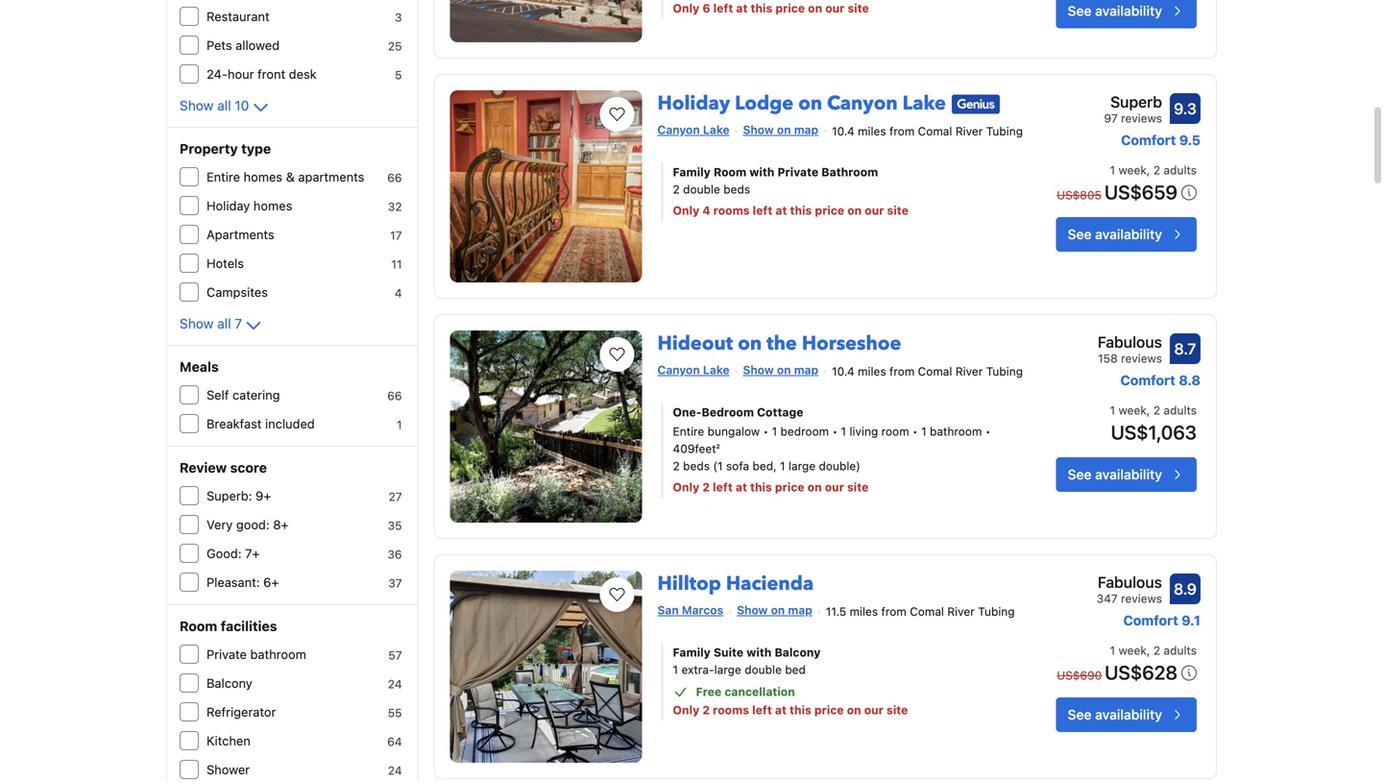 Task type: describe. For each thing, give the bounding box(es) containing it.
0 horizontal spatial room
[[180, 618, 217, 634]]

reviews inside superb 97 reviews
[[1121, 111, 1163, 125]]

price inside the family room with private bathroom 2 double beds only 4 rooms left at this price on our site
[[815, 204, 845, 217]]

show for 9.3
[[743, 123, 774, 136]]

6+
[[263, 575, 279, 589]]

room
[[882, 425, 910, 438]]

room inside the family room with private bathroom 2 double beds only 4 rooms left at this price on our site
[[714, 165, 747, 179]]

holiday lodge on canyon lake
[[658, 90, 946, 117]]

this down bed
[[790, 703, 812, 717]]

0 vertical spatial comal
[[918, 124, 953, 138]]

holiday lodge on canyon lake image
[[450, 90, 642, 282]]

0 vertical spatial river
[[956, 124, 983, 138]]

8.7
[[1175, 340, 1197, 358]]

fabulous 347 reviews
[[1097, 573, 1163, 605]]

1 up 27
[[397, 418, 402, 431]]

1 see availability from the top
[[1068, 3, 1163, 19]]

see for 9.3
[[1068, 226, 1092, 242]]

show for 8.7
[[743, 363, 774, 377]]

11.5
[[826, 605, 847, 618]]

private inside the family room with private bathroom 2 double beds only 4 rooms left at this price on our site
[[778, 165, 819, 179]]

1 left living
[[841, 425, 847, 438]]

desk
[[289, 67, 317, 81]]

us$659
[[1105, 181, 1178, 203]]

canyon for superb
[[658, 123, 700, 136]]

&
[[286, 170, 295, 184]]

1 down cottage
[[772, 425, 777, 438]]

1 horizontal spatial balcony
[[775, 646, 821, 659]]

7
[[235, 316, 242, 331]]

2 • from the left
[[833, 425, 838, 438]]

good:
[[236, 517, 270, 532]]

breakfast included
[[207, 417, 315, 431]]

entire homes & apartments
[[207, 170, 365, 184]]

see availability link for 8.7
[[1057, 457, 1197, 492]]

9.3
[[1174, 99, 1197, 118]]

breakfast
[[207, 417, 262, 431]]

4 • from the left
[[986, 425, 991, 438]]

this inside one-bedroom cottage entire bungalow • 1 bedroom • 1 living room • 1 bathroom • 409feet² 2 beds (1 sofa bed, 1 large double) only 2 left at this price on our site
[[750, 480, 772, 494]]

hacienda
[[726, 571, 814, 597]]

living
[[850, 425, 878, 438]]

type
[[241, 141, 271, 157]]

san
[[658, 603, 679, 617]]

superb element
[[1104, 90, 1163, 113]]

0 horizontal spatial bathroom
[[250, 647, 306, 662]]

room facilities
[[180, 618, 277, 634]]

week inside 1 week , 2 adults us$1,063
[[1119, 404, 1147, 417]]

availability for 9.3
[[1096, 226, 1163, 242]]

very good: 8+
[[207, 517, 289, 532]]

free
[[696, 685, 722, 699]]

comfort 8.8
[[1121, 372, 1201, 388]]

1 up us$628
[[1110, 644, 1116, 657]]

see availability link for 8.9
[[1057, 698, 1197, 732]]

at inside one-bedroom cottage entire bungalow • 1 bedroom • 1 living room • 1 bathroom • 409feet² 2 beds (1 sofa bed, 1 large double) only 2 left at this price on our site
[[736, 480, 747, 494]]

hotels
[[207, 256, 244, 270]]

, for us$628
[[1147, 644, 1151, 657]]

show inside show all 7 dropdown button
[[180, 316, 214, 331]]

1 week , 2 adults us$1,063
[[1110, 404, 1197, 443]]

property
[[180, 141, 238, 157]]

1 availability from the top
[[1096, 3, 1163, 19]]

holiday lodge on canyon lake link
[[658, 83, 946, 117]]

marcos
[[682, 603, 724, 617]]

1 inside 1 week , 2 adults us$1,063
[[1110, 404, 1116, 417]]

24 for shower
[[388, 764, 402, 777]]

17
[[390, 229, 402, 242]]

35
[[388, 519, 402, 532]]

san marcos
[[658, 603, 724, 617]]

only inside the family room with private bathroom 2 double beds only 4 rooms left at this price on our site
[[673, 204, 700, 217]]

comfort 9.5
[[1121, 132, 1201, 148]]

apartments
[[298, 170, 365, 184]]

pets
[[207, 38, 232, 52]]

apartments
[[207, 227, 274, 242]]

our inside one-bedroom cottage entire bungalow • 1 bedroom • 1 living room • 1 bathroom • 409feet² 2 beds (1 sofa bed, 1 large double) only 2 left at this price on our site
[[825, 480, 844, 494]]

superb
[[1111, 93, 1163, 111]]

0 horizontal spatial entire
[[207, 170, 240, 184]]

comfort 9.1
[[1124, 613, 1201, 628]]

large inside one-bedroom cottage entire bungalow • 1 bedroom • 1 living room • 1 bathroom • 409feet² 2 beds (1 sofa bed, 1 large double) only 2 left at this price on our site
[[789, 459, 816, 473]]

homes for holiday
[[253, 198, 292, 213]]

us$690
[[1057, 669, 1102, 682]]

10
[[235, 98, 249, 113]]

hideout on the horseshoe
[[658, 331, 902, 357]]

cottage
[[757, 405, 804, 419]]

1 vertical spatial large
[[714, 663, 742, 676]]

10.4 for fabulous
[[832, 364, 855, 378]]

good:
[[207, 546, 242, 561]]

hour
[[228, 67, 254, 81]]

64
[[387, 735, 402, 748]]

97
[[1104, 111, 1118, 125]]

on inside the family room with private bathroom 2 double beds only 4 rooms left at this price on our site
[[848, 204, 862, 217]]

27
[[389, 490, 402, 503]]

on down the
[[777, 363, 791, 377]]

see for 8.9
[[1068, 707, 1092, 723]]

show all 7
[[180, 316, 242, 331]]

on up holiday lodge on canyon lake 'link'
[[808, 1, 823, 15]]

left inside the family room with private bathroom 2 double beds only 4 rooms left at this price on our site
[[753, 204, 773, 217]]

adults for us$628
[[1164, 644, 1197, 657]]

homes for entire
[[244, 170, 283, 184]]

show all 10
[[180, 98, 249, 113]]

see availability for 9.3
[[1068, 226, 1163, 242]]

pleasant:
[[207, 575, 260, 589]]

canyon lake for superb
[[658, 123, 730, 136]]

beds inside the family room with private bathroom 2 double beds only 4 rooms left at this price on our site
[[724, 183, 751, 196]]

review
[[180, 460, 227, 476]]

superb: 9+
[[207, 489, 271, 503]]

map for on
[[794, 363, 819, 377]]

tubing for hideout on the horseshoe
[[986, 364, 1023, 378]]

fabulous for hideout on the horseshoe
[[1098, 333, 1163, 351]]

comal for hideout on the horseshoe
[[918, 364, 953, 378]]

from for hilltop hacienda
[[882, 605, 907, 618]]

left right the "6" on the right top of page
[[714, 1, 733, 15]]

week for us$659
[[1119, 163, 1147, 177]]

9.1
[[1182, 613, 1201, 628]]

lake for fabulous
[[703, 363, 730, 377]]

only 6 left at this price on our site
[[673, 1, 869, 15]]

1 vertical spatial double
[[745, 663, 782, 676]]

on inside 'link'
[[799, 90, 823, 117]]

see availability for 8.9
[[1068, 707, 1163, 723]]

family suite with balcony link
[[673, 644, 998, 661]]

availability for 8.9
[[1096, 707, 1163, 723]]

hilltop hacienda image
[[450, 571, 642, 763]]

0 vertical spatial comfort
[[1121, 132, 1176, 148]]

2 rooms from the top
[[713, 703, 749, 717]]

this right the "6" on the right top of page
[[751, 1, 773, 15]]

66 for meals
[[387, 389, 402, 403]]

10.4 miles from comal river tubing for fabulous
[[832, 364, 1023, 378]]

beds inside one-bedroom cottage entire bungalow • 1 bedroom • 1 living room • 1 bathroom • 409feet² 2 beds (1 sofa bed, 1 large double) only 2 left at this price on our site
[[683, 459, 710, 473]]

miles for hideout on the horseshoe
[[858, 364, 886, 378]]

on down family suite with balcony link
[[847, 703, 862, 717]]

shower
[[207, 762, 250, 777]]

comfort for hideout on the horseshoe
[[1121, 372, 1176, 388]]

restaurant
[[207, 9, 270, 24]]

all for 10
[[217, 98, 231, 113]]

hilltop hacienda link
[[658, 563, 814, 597]]

entire inside one-bedroom cottage entire bungalow • 1 bedroom • 1 living room • 1 bathroom • 409feet² 2 beds (1 sofa bed, 1 large double) only 2 left at this price on our site
[[673, 425, 705, 438]]

0 vertical spatial from
[[890, 124, 915, 138]]

kitchen
[[207, 734, 251, 748]]

with for private
[[750, 165, 775, 179]]

0 horizontal spatial 4
[[395, 286, 402, 300]]

superb 97 reviews
[[1104, 93, 1163, 125]]

reviews for hilltop hacienda
[[1121, 592, 1163, 605]]

1 • from the left
[[763, 425, 769, 438]]

11.5 miles from comal river tubing
[[826, 605, 1015, 618]]

family suite with balcony
[[673, 646, 821, 659]]

1 see availability link from the top
[[1057, 0, 1197, 28]]

facilities
[[221, 618, 277, 634]]

us$628
[[1105, 661, 1178, 684]]

bed
[[785, 663, 806, 676]]

site inside the family room with private bathroom 2 double beds only 4 rooms left at this price on our site
[[887, 204, 909, 217]]

1 right 'room'
[[921, 425, 927, 438]]

holiday homes
[[207, 198, 292, 213]]

bedroom
[[781, 425, 829, 438]]

tubing for hilltop hacienda
[[978, 605, 1015, 618]]

river for hideout on the horseshoe
[[956, 364, 983, 378]]

canyon inside 'link'
[[827, 90, 898, 117]]

9.5
[[1180, 132, 1201, 148]]

map for hacienda
[[788, 603, 813, 617]]

pets allowed
[[207, 38, 280, 52]]

1 see from the top
[[1068, 3, 1092, 19]]

score
[[230, 460, 267, 476]]

good: 7+
[[207, 546, 260, 561]]

fabulous 158 reviews
[[1098, 333, 1163, 365]]



Task type: locate. For each thing, give the bounding box(es) containing it.
show down lodge
[[743, 123, 774, 136]]

on right lodge
[[799, 90, 823, 117]]

1 all from the top
[[217, 98, 231, 113]]

1 vertical spatial from
[[890, 364, 915, 378]]

canyon lake for fabulous
[[658, 363, 730, 377]]

availability for 8.7
[[1096, 466, 1163, 482]]

with down lodge
[[750, 165, 775, 179]]

1 vertical spatial room
[[180, 618, 217, 634]]

lake for superb
[[703, 123, 730, 136]]

us$1,063
[[1111, 421, 1197, 443]]

from down horseshoe
[[890, 364, 915, 378]]

0 vertical spatial homes
[[244, 170, 283, 184]]

scored 8.9 element
[[1170, 574, 1201, 604]]

1 vertical spatial adults
[[1164, 404, 1197, 417]]

beds
[[724, 183, 751, 196], [683, 459, 710, 473]]

see for 8.7
[[1068, 466, 1092, 482]]

private bathroom
[[207, 647, 306, 662]]

double)
[[819, 459, 861, 473]]

week
[[1119, 163, 1147, 177], [1119, 404, 1147, 417], [1119, 644, 1147, 657]]

fabulous
[[1098, 333, 1163, 351], [1098, 573, 1163, 591]]

0 vertical spatial lake
[[903, 90, 946, 117]]

2 see from the top
[[1068, 226, 1092, 242]]

fabulous inside fabulous 347 reviews
[[1098, 573, 1163, 591]]

2 adults from the top
[[1164, 404, 1197, 417]]

private left bathroom
[[778, 165, 819, 179]]

1 vertical spatial 10.4 miles from comal river tubing
[[832, 364, 1023, 378]]

holiday
[[658, 90, 730, 117], [207, 198, 250, 213]]

catering
[[232, 388, 280, 402]]

room left facilities
[[180, 618, 217, 634]]

3 see availability link from the top
[[1057, 457, 1197, 492]]

0 horizontal spatial holiday
[[207, 198, 250, 213]]

left down the family room with private bathroom link
[[753, 204, 773, 217]]

37
[[388, 576, 402, 590]]

show down 24-
[[180, 98, 214, 113]]

comfort
[[1121, 132, 1176, 148], [1121, 372, 1176, 388], [1124, 613, 1179, 628]]

1 1 week , 2 adults from the top
[[1110, 163, 1197, 177]]

0 vertical spatial reviews
[[1121, 111, 1163, 125]]

347
[[1097, 592, 1118, 605]]

2 66 from the top
[[387, 389, 402, 403]]

one-bedroom cottage entire bungalow • 1 bedroom • 1 living room • 1 bathroom • 409feet² 2 beds (1 sofa bed, 1 large double) only 2 left at this price on our site
[[673, 405, 991, 494]]

2 vertical spatial tubing
[[978, 605, 1015, 618]]

1 vertical spatial family
[[673, 646, 711, 659]]

1 10.4 miles from comal river tubing from the top
[[832, 124, 1023, 138]]

0 vertical spatial private
[[778, 165, 819, 179]]

0 vertical spatial large
[[789, 459, 816, 473]]

, for us$659
[[1147, 163, 1151, 177]]

week up us$628
[[1119, 644, 1147, 657]]

front
[[258, 67, 285, 81]]

0 vertical spatial week
[[1119, 163, 1147, 177]]

4
[[703, 204, 711, 217], [395, 286, 402, 300]]

beds down lodge
[[724, 183, 751, 196]]

1 vertical spatial 10.4
[[832, 364, 855, 378]]

2 week from the top
[[1119, 404, 1147, 417]]

1 vertical spatial miles
[[858, 364, 886, 378]]

this inside the family room with private bathroom 2 double beds only 4 rooms left at this price on our site
[[790, 204, 812, 217]]

1 vertical spatial with
[[747, 646, 772, 659]]

0 horizontal spatial balcony
[[207, 676, 253, 690]]

private down room facilities
[[207, 647, 247, 662]]

show on map down lodge
[[743, 123, 819, 136]]

36
[[388, 548, 402, 561]]

at inside the family room with private bathroom 2 double beds only 4 rooms left at this price on our site
[[776, 204, 787, 217]]

1 vertical spatial canyon
[[658, 123, 700, 136]]

canyon
[[827, 90, 898, 117], [658, 123, 700, 136], [658, 363, 700, 377]]

1 vertical spatial lake
[[703, 123, 730, 136]]

2 vertical spatial lake
[[703, 363, 730, 377]]

2 see availability from the top
[[1068, 226, 1163, 242]]

0 vertical spatial 66
[[387, 171, 402, 184]]

,
[[1147, 163, 1151, 177], [1147, 404, 1151, 417], [1147, 644, 1151, 657]]

show on map for on
[[743, 363, 819, 377]]

1 horizontal spatial beds
[[724, 183, 751, 196]]

left
[[714, 1, 733, 15], [753, 204, 773, 217], [713, 480, 733, 494], [752, 703, 772, 717]]

see availability link down us$628
[[1057, 698, 1197, 732]]

this
[[751, 1, 773, 15], [790, 204, 812, 217], [750, 480, 772, 494], [790, 703, 812, 717]]

refrigerator
[[207, 705, 276, 719]]

2 vertical spatial adults
[[1164, 644, 1197, 657]]

river
[[956, 124, 983, 138], [956, 364, 983, 378], [948, 605, 975, 618]]

availability up 'superb' element
[[1096, 3, 1163, 19]]

2 vertical spatial week
[[1119, 644, 1147, 657]]

very
[[207, 517, 233, 532]]

2 vertical spatial map
[[788, 603, 813, 617]]

all left 7
[[217, 316, 231, 331]]

1 right bed,
[[780, 459, 786, 473]]

, inside 1 week , 2 adults us$1,063
[[1147, 404, 1151, 417]]

all left 10
[[217, 98, 231, 113]]

1 horizontal spatial private
[[778, 165, 819, 179]]

2 1 week , 2 adults from the top
[[1110, 644, 1197, 657]]

25
[[388, 39, 402, 53]]

holiday up the apartments
[[207, 198, 250, 213]]

show all 10 button
[[180, 96, 272, 119]]

2 fabulous from the top
[[1098, 573, 1163, 591]]

reviews inside fabulous 347 reviews
[[1121, 592, 1163, 605]]

site inside one-bedroom cottage entire bungalow • 1 bedroom • 1 living room • 1 bathroom • 409feet² 2 beds (1 sofa bed, 1 large double) only 2 left at this price on our site
[[847, 480, 869, 494]]

genius discounts available at this property. image
[[952, 95, 1000, 114], [952, 95, 1000, 114]]

allowed
[[236, 38, 280, 52]]

2 , from the top
[[1147, 404, 1151, 417]]

1 adults from the top
[[1164, 163, 1197, 177]]

availability down us$628
[[1096, 707, 1163, 723]]

•
[[763, 425, 769, 438], [833, 425, 838, 438], [913, 425, 918, 438], [986, 425, 991, 438]]

0 vertical spatial ,
[[1147, 163, 1151, 177]]

0 vertical spatial holiday
[[658, 90, 730, 117]]

site
[[848, 1, 869, 15], [887, 204, 909, 217], [847, 480, 869, 494], [887, 703, 908, 717]]

0 vertical spatial with
[[750, 165, 775, 179]]

2 vertical spatial miles
[[850, 605, 878, 618]]

2 vertical spatial canyon
[[658, 363, 700, 377]]

included
[[265, 417, 315, 431]]

from for hideout on the horseshoe
[[890, 364, 915, 378]]

1 , from the top
[[1147, 163, 1151, 177]]

family room with private bathroom link
[[673, 163, 998, 181]]

hilltop
[[658, 571, 721, 597]]

1 only from the top
[[673, 1, 700, 15]]

0 vertical spatial 10.4 miles from comal river tubing
[[832, 124, 1023, 138]]

family for family room with private bathroom 2 double beds only 4 rooms left at this price on our site
[[673, 165, 711, 179]]

1 week from the top
[[1119, 163, 1147, 177]]

24 for balcony
[[388, 677, 402, 691]]

family room with private bathroom 2 double beds only 4 rooms left at this price on our site
[[673, 165, 909, 217]]

0 vertical spatial beds
[[724, 183, 751, 196]]

8+
[[273, 517, 289, 532]]

entire down property type on the left of the page
[[207, 170, 240, 184]]

fabulous element for hilltop hacienda
[[1097, 571, 1163, 594]]

0 vertical spatial map
[[794, 123, 819, 136]]

miles down horseshoe
[[858, 364, 886, 378]]

river for hilltop hacienda
[[948, 605, 975, 618]]

1 10.4 from the top
[[832, 124, 855, 138]]

entire up 409feet²
[[673, 425, 705, 438]]

1 24 from the top
[[388, 677, 402, 691]]

large down bedroom
[[789, 459, 816, 473]]

pleasant: 6+
[[207, 575, 279, 589]]

with up 1 extra-large double bed
[[747, 646, 772, 659]]

only 2 rooms left at this price on our site
[[673, 703, 908, 717]]

price right the "6" on the right top of page
[[776, 1, 805, 15]]

1 horizontal spatial bathroom
[[930, 425, 982, 438]]

55
[[388, 706, 402, 720]]

3 adults from the top
[[1164, 644, 1197, 657]]

this down the family room with private bathroom link
[[790, 204, 812, 217]]

2 availability from the top
[[1096, 226, 1163, 242]]

reviews up comfort 8.8
[[1121, 352, 1163, 365]]

1 reviews from the top
[[1121, 111, 1163, 125]]

2 vertical spatial from
[[882, 605, 907, 618]]

1 week , 2 adults for us$628
[[1110, 644, 1197, 657]]

from right 11.5
[[882, 605, 907, 618]]

0 vertical spatial canyon lake
[[658, 123, 730, 136]]

fabulous for hilltop hacienda
[[1098, 573, 1163, 591]]

see availability down us$1,063
[[1068, 466, 1163, 482]]

1 vertical spatial river
[[956, 364, 983, 378]]

1 horizontal spatial room
[[714, 165, 747, 179]]

see availability link for 9.3
[[1057, 217, 1197, 252]]

reviews down superb at top
[[1121, 111, 1163, 125]]

adults inside 1 week , 2 adults us$1,063
[[1164, 404, 1197, 417]]

bathroom inside one-bedroom cottage entire bungalow • 1 bedroom • 1 living room • 1 bathroom • 409feet² 2 beds (1 sofa bed, 1 large double) only 2 left at this price on our site
[[930, 425, 982, 438]]

comal for hilltop hacienda
[[910, 605, 944, 618]]

4 availability from the top
[[1096, 707, 1163, 723]]

1 vertical spatial show on map
[[743, 363, 819, 377]]

this down bed,
[[750, 480, 772, 494]]

left inside one-bedroom cottage entire bungalow • 1 bedroom • 1 living room • 1 bathroom • 409feet² 2 beds (1 sofa bed, 1 large double) only 2 left at this price on our site
[[713, 480, 733, 494]]

2 inside 1 week , 2 adults us$1,063
[[1154, 404, 1161, 417]]

3 availability from the top
[[1096, 466, 1163, 482]]

0 vertical spatial show on map
[[743, 123, 819, 136]]

map down the
[[794, 363, 819, 377]]

1 family from the top
[[673, 165, 711, 179]]

3 • from the left
[[913, 425, 918, 438]]

balcony up refrigerator
[[207, 676, 253, 690]]

at right the "6" on the right top of page
[[736, 1, 748, 15]]

2 10.4 from the top
[[832, 364, 855, 378]]

holiday for holiday lodge on canyon lake
[[658, 90, 730, 117]]

4 inside the family room with private bathroom 2 double beds only 4 rooms left at this price on our site
[[703, 204, 711, 217]]

bedroom
[[702, 405, 754, 419]]

1 vertical spatial beds
[[683, 459, 710, 473]]

price down the family room with private bathroom link
[[815, 204, 845, 217]]

our inside the family room with private bathroom 2 double beds only 4 rooms left at this price on our site
[[865, 204, 884, 217]]

room down lodge
[[714, 165, 747, 179]]

3 reviews from the top
[[1121, 592, 1163, 605]]

3 see from the top
[[1068, 466, 1092, 482]]

show left 7
[[180, 316, 214, 331]]

map left 11.5
[[788, 603, 813, 617]]

11
[[391, 257, 402, 271]]

on down hacienda
[[771, 603, 785, 617]]

adults down 9.1 on the bottom of page
[[1164, 644, 1197, 657]]

comfort down fabulous 347 reviews
[[1124, 613, 1179, 628]]

2 inside the family room with private bathroom 2 double beds only 4 rooms left at this price on our site
[[673, 183, 680, 196]]

0 vertical spatial family
[[673, 165, 711, 179]]

57
[[388, 649, 402, 662]]

1 vertical spatial 24
[[388, 764, 402, 777]]

beds down 409feet²
[[683, 459, 710, 473]]

1 left extra-
[[673, 663, 678, 676]]

1 horizontal spatial double
[[745, 663, 782, 676]]

1 vertical spatial balcony
[[207, 676, 253, 690]]

homes down entire homes & apartments
[[253, 198, 292, 213]]

1 vertical spatial homes
[[253, 198, 292, 213]]

1 up us$659
[[1110, 163, 1116, 177]]

miles for hilltop hacienda
[[850, 605, 878, 618]]

fabulous up 347
[[1098, 573, 1163, 591]]

(1
[[713, 459, 723, 473]]

2 vertical spatial reviews
[[1121, 592, 1163, 605]]

all for 7
[[217, 316, 231, 331]]

fabulous element up comfort 8.8
[[1098, 331, 1163, 354]]

2 vertical spatial show on map
[[737, 603, 813, 617]]

at down the family room with private bathroom link
[[776, 204, 787, 217]]

on inside one-bedroom cottage entire bungalow • 1 bedroom • 1 living room • 1 bathroom • 409feet² 2 beds (1 sofa bed, 1 large double) only 2 left at this price on our site
[[808, 480, 822, 494]]

0 vertical spatial fabulous element
[[1098, 331, 1163, 354]]

2 all from the top
[[217, 316, 231, 331]]

fabulous element
[[1098, 331, 1163, 354], [1097, 571, 1163, 594]]

0 vertical spatial tubing
[[986, 124, 1023, 138]]

10.4 miles from comal river tubing for superb
[[832, 124, 1023, 138]]

comfort down superb 97 reviews
[[1121, 132, 1176, 148]]

1 up us$1,063
[[1110, 404, 1116, 417]]

4 see availability link from the top
[[1057, 698, 1197, 732]]

adults for us$659
[[1164, 163, 1197, 177]]

1 vertical spatial canyon lake
[[658, 363, 730, 377]]

review score
[[180, 460, 267, 476]]

2 see availability link from the top
[[1057, 217, 1197, 252]]

1 66 from the top
[[387, 171, 402, 184]]

0 vertical spatial adults
[[1164, 163, 1197, 177]]

1 horizontal spatial entire
[[673, 425, 705, 438]]

week up us$659
[[1119, 163, 1147, 177]]

lodge
[[735, 90, 794, 117]]

show on map down hacienda
[[737, 603, 813, 617]]

see availability for 8.7
[[1068, 466, 1163, 482]]

family inside the family room with private bathroom 2 double beds only 4 rooms left at this price on our site
[[673, 165, 711, 179]]

1 vertical spatial week
[[1119, 404, 1147, 417]]

on down bathroom
[[848, 204, 862, 217]]

price down family suite with balcony link
[[815, 703, 844, 717]]

0 vertical spatial miles
[[858, 124, 886, 138]]

2 24 from the top
[[388, 764, 402, 777]]

, up us$1,063
[[1147, 404, 1151, 417]]

bathroom
[[930, 425, 982, 438], [250, 647, 306, 662]]

1 extra-large double bed
[[673, 663, 806, 676]]

hilltop hacienda
[[658, 571, 814, 597]]

family for family suite with balcony
[[673, 646, 711, 659]]

0 vertical spatial balcony
[[775, 646, 821, 659]]

4 see from the top
[[1068, 707, 1092, 723]]

see availability down us$628
[[1068, 707, 1163, 723]]

10.4 miles from comal river tubing up 'room'
[[832, 364, 1023, 378]]

see availability down us$659
[[1068, 226, 1163, 242]]

see availability link up 'superb' element
[[1057, 0, 1197, 28]]

homes left '&'
[[244, 170, 283, 184]]

0 horizontal spatial private
[[207, 647, 247, 662]]

double inside the family room with private bathroom 2 double beds only 4 rooms left at this price on our site
[[683, 183, 721, 196]]

map
[[794, 123, 819, 136], [794, 363, 819, 377], [788, 603, 813, 617]]

left down cancellation at the right bottom
[[752, 703, 772, 717]]

1 vertical spatial 66
[[387, 389, 402, 403]]

fabulous up 158
[[1098, 333, 1163, 351]]

1 vertical spatial all
[[217, 316, 231, 331]]

0 vertical spatial rooms
[[714, 204, 750, 217]]

10.4 miles from comal river tubing up bathroom
[[832, 124, 1023, 138]]

fabulous element for hideout on the horseshoe
[[1098, 331, 1163, 354]]

0 vertical spatial 10.4
[[832, 124, 855, 138]]

3 only from the top
[[673, 480, 700, 494]]

reviews inside 'fabulous 158 reviews'
[[1121, 352, 1163, 365]]

show on map
[[743, 123, 819, 136], [743, 363, 819, 377], [737, 603, 813, 617]]

1 vertical spatial ,
[[1147, 404, 1151, 417]]

show for 8.9
[[737, 603, 768, 617]]

0 vertical spatial 4
[[703, 204, 711, 217]]

from
[[890, 124, 915, 138], [890, 364, 915, 378], [882, 605, 907, 618]]

0 vertical spatial room
[[714, 165, 747, 179]]

large
[[789, 459, 816, 473], [714, 663, 742, 676]]

3 see availability from the top
[[1068, 466, 1163, 482]]

show on map down the
[[743, 363, 819, 377]]

our
[[826, 1, 845, 15], [865, 204, 884, 217], [825, 480, 844, 494], [864, 703, 884, 717]]

availability down us$1,063
[[1096, 466, 1163, 482]]

price inside one-bedroom cottage entire bungalow • 1 bedroom • 1 living room • 1 bathroom • 409feet² 2 beds (1 sofa bed, 1 large double) only 2 left at this price on our site
[[775, 480, 805, 494]]

0 vertical spatial entire
[[207, 170, 240, 184]]

1 fabulous from the top
[[1098, 333, 1163, 351]]

bathroom down facilities
[[250, 647, 306, 662]]

reviews up comfort 9.1 at the right of the page
[[1121, 592, 1163, 605]]

1 week , 2 adults for us$659
[[1110, 163, 1197, 177]]

from up the family room with private bathroom link
[[890, 124, 915, 138]]

show down hilltop hacienda
[[737, 603, 768, 617]]

rooms inside the family room with private bathroom 2 double beds only 4 rooms left at this price on our site
[[714, 204, 750, 217]]

see availability up 'superb' element
[[1068, 3, 1163, 19]]

1 vertical spatial fabulous element
[[1097, 571, 1163, 594]]

hideout
[[658, 331, 733, 357]]

4 only from the top
[[673, 703, 700, 717]]

bungalow
[[708, 425, 760, 438]]

2 vertical spatial river
[[948, 605, 975, 618]]

property type
[[180, 141, 271, 157]]

canyon for fabulous
[[658, 363, 700, 377]]

balcony up bed
[[775, 646, 821, 659]]

8.8
[[1179, 372, 1201, 388]]

double
[[683, 183, 721, 196], [745, 663, 782, 676]]

24-hour front desk
[[207, 67, 317, 81]]

availability down us$659
[[1096, 226, 1163, 242]]

with inside the family room with private bathroom 2 double beds only 4 rooms left at this price on our site
[[750, 165, 775, 179]]

3 , from the top
[[1147, 644, 1151, 657]]

1 horizontal spatial 4
[[703, 204, 711, 217]]

2 10.4 miles from comal river tubing from the top
[[832, 364, 1023, 378]]

0 horizontal spatial large
[[714, 663, 742, 676]]

9+
[[256, 489, 271, 503]]

1 vertical spatial bathroom
[[250, 647, 306, 662]]

1 vertical spatial entire
[[673, 425, 705, 438]]

at down cancellation at the right bottom
[[775, 703, 787, 717]]

see availability link
[[1057, 0, 1197, 28], [1057, 217, 1197, 252], [1057, 457, 1197, 492], [1057, 698, 1197, 732]]

week for us$628
[[1119, 644, 1147, 657]]

on left the
[[738, 331, 762, 357]]

rooms
[[714, 204, 750, 217], [713, 703, 749, 717]]

see availability link down us$659
[[1057, 217, 1197, 252]]

miles
[[858, 124, 886, 138], [858, 364, 886, 378], [850, 605, 878, 618]]

158
[[1098, 352, 1118, 365]]

0 vertical spatial 24
[[388, 677, 402, 691]]

24-
[[207, 67, 228, 81]]

1
[[1110, 163, 1116, 177], [1110, 404, 1116, 417], [397, 418, 402, 431], [772, 425, 777, 438], [841, 425, 847, 438], [921, 425, 927, 438], [780, 459, 786, 473], [1110, 644, 1116, 657], [673, 663, 678, 676]]

see
[[1068, 3, 1092, 19], [1068, 226, 1092, 242], [1068, 466, 1092, 482], [1068, 707, 1092, 723]]

24 down 64
[[388, 764, 402, 777]]

2 canyon lake from the top
[[658, 363, 730, 377]]

reviews for hideout on the horseshoe
[[1121, 352, 1163, 365]]

superb:
[[207, 489, 252, 503]]

1 vertical spatial private
[[207, 647, 247, 662]]

10.4 down horseshoe
[[832, 364, 855, 378]]

show inside show all 10 dropdown button
[[180, 98, 214, 113]]

2 only from the top
[[673, 204, 700, 217]]

large down suite on the right bottom of the page
[[714, 663, 742, 676]]

1 canyon lake from the top
[[658, 123, 730, 136]]

1 vertical spatial 1 week , 2 adults
[[1110, 644, 1197, 657]]

1 week , 2 adults up us$659
[[1110, 163, 1197, 177]]

reviews
[[1121, 111, 1163, 125], [1121, 352, 1163, 365], [1121, 592, 1163, 605]]

bathroom
[[822, 165, 879, 179]]

on down "double)"
[[808, 480, 822, 494]]

0 vertical spatial fabulous
[[1098, 333, 1163, 351]]

2 reviews from the top
[[1121, 352, 1163, 365]]

only inside one-bedroom cottage entire bungalow • 1 bedroom • 1 living room • 1 bathroom • 409feet² 2 beds (1 sofa bed, 1 large double) only 2 left at this price on our site
[[673, 480, 700, 494]]

2
[[1154, 163, 1161, 177], [673, 183, 680, 196], [1154, 404, 1161, 417], [673, 459, 680, 473], [703, 480, 710, 494], [1154, 644, 1161, 657], [703, 703, 710, 717]]

0 vertical spatial all
[[217, 98, 231, 113]]

0 vertical spatial bathroom
[[930, 425, 982, 438]]

2 vertical spatial ,
[[1147, 644, 1151, 657]]

scored 9.3 element
[[1170, 93, 1201, 124]]

0 vertical spatial 1 week , 2 adults
[[1110, 163, 1197, 177]]

hideout on the horseshoe image
[[450, 331, 642, 523]]

66 for property type
[[387, 171, 402, 184]]

10.4 for superb
[[832, 124, 855, 138]]

1 horizontal spatial holiday
[[658, 90, 730, 117]]

left down (1
[[713, 480, 733, 494]]

miles right 11.5
[[850, 605, 878, 618]]

self
[[207, 388, 229, 402]]

409feet²
[[673, 442, 720, 455]]

with for balcony
[[747, 646, 772, 659]]

map down holiday lodge on canyon lake
[[794, 123, 819, 136]]

0 horizontal spatial beds
[[683, 459, 710, 473]]

show all 7 button
[[180, 314, 265, 337]]

2 family from the top
[[673, 646, 711, 659]]

week up us$1,063
[[1119, 404, 1147, 417]]

0 vertical spatial double
[[683, 183, 721, 196]]

homes
[[244, 170, 283, 184], [253, 198, 292, 213]]

lake inside holiday lodge on canyon lake 'link'
[[903, 90, 946, 117]]

1 vertical spatial reviews
[[1121, 352, 1163, 365]]

holiday inside 'link'
[[658, 90, 730, 117]]

3 week from the top
[[1119, 644, 1147, 657]]

show on map for hacienda
[[737, 603, 813, 617]]

holiday for holiday homes
[[207, 198, 250, 213]]

scored 8.7 element
[[1170, 333, 1201, 364]]

4 see availability from the top
[[1068, 707, 1163, 723]]

bathroom right 'room'
[[930, 425, 982, 438]]

0 horizontal spatial double
[[683, 183, 721, 196]]

sofa
[[726, 459, 750, 473]]

1 vertical spatial rooms
[[713, 703, 749, 717]]

holiday left lodge
[[658, 90, 730, 117]]

1 vertical spatial fabulous
[[1098, 573, 1163, 591]]

price down bed,
[[775, 480, 805, 494]]

suite
[[714, 646, 744, 659]]

entire
[[207, 170, 240, 184], [673, 425, 705, 438]]

on down holiday lodge on canyon lake
[[777, 123, 791, 136]]

meals
[[180, 359, 219, 375]]

adults down the 8.8
[[1164, 404, 1197, 417]]

1 week , 2 adults up us$628
[[1110, 644, 1197, 657]]

cancellation
[[725, 685, 795, 699]]

1 vertical spatial comal
[[918, 364, 953, 378]]

1 vertical spatial tubing
[[986, 364, 1023, 378]]

fabulous element up comfort 9.1 at the right of the page
[[1097, 571, 1163, 594]]

comal
[[918, 124, 953, 138], [918, 364, 953, 378], [910, 605, 944, 618]]

1 vertical spatial 4
[[395, 286, 402, 300]]

8.9
[[1174, 580, 1197, 598]]

1 vertical spatial holiday
[[207, 198, 250, 213]]

1 rooms from the top
[[714, 204, 750, 217]]

comfort for hilltop hacienda
[[1124, 613, 1179, 628]]



Task type: vqa. For each thing, say whether or not it's contained in the screenshot.


